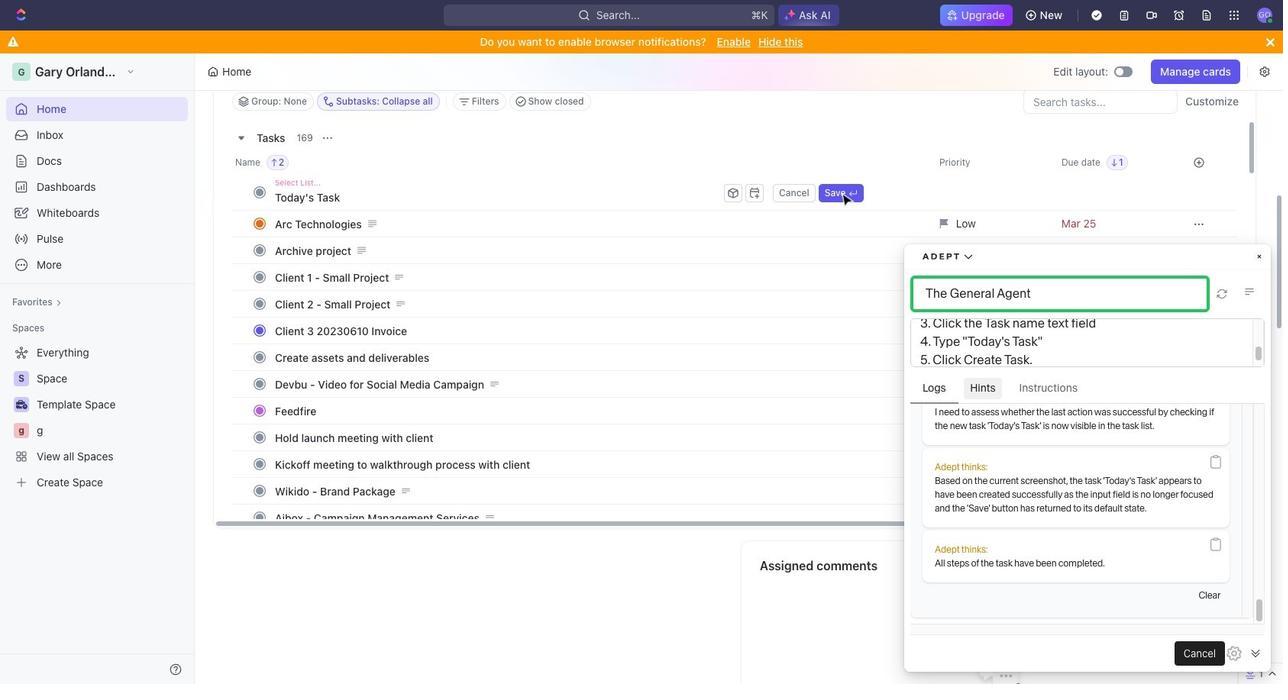 Task type: vqa. For each thing, say whether or not it's contained in the screenshot.
test
no



Task type: locate. For each thing, give the bounding box(es) containing it.
tree inside sidebar "navigation"
[[6, 341, 188, 495]]

Task name or type '/' for commands text field
[[275, 185, 721, 209]]

tree
[[6, 341, 188, 495]]

g, , element
[[14, 423, 29, 439]]



Task type: describe. For each thing, give the bounding box(es) containing it.
sidebar navigation
[[0, 53, 198, 685]]

space, , element
[[14, 371, 29, 387]]

Search tasks... text field
[[1025, 90, 1177, 113]]

gary orlando's workspace, , element
[[12, 63, 31, 81]]

business time image
[[16, 400, 27, 409]]



